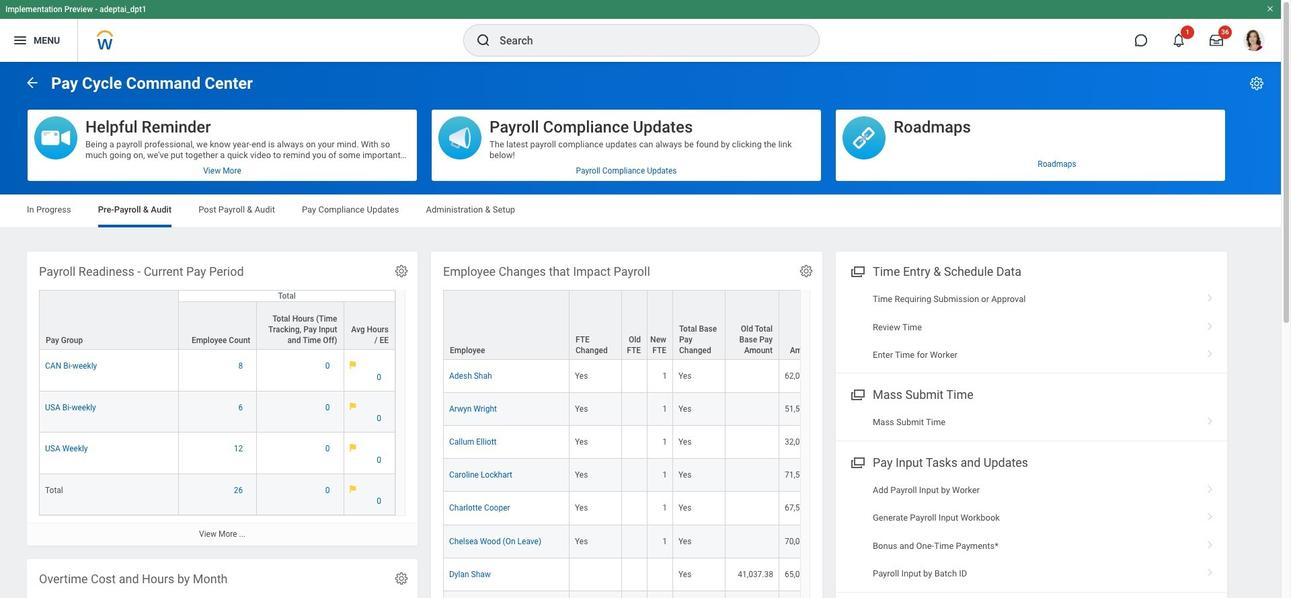 Task type: vqa. For each thing, say whether or not it's contained in the screenshot.
the top list
yes



Task type: locate. For each thing, give the bounding box(es) containing it.
1 vertical spatial chevron right image
[[1202, 413, 1220, 426]]

3 column header from the left
[[622, 290, 648, 361]]

5 column header from the left
[[674, 290, 726, 361]]

1 chevron right image from the top
[[1202, 317, 1220, 331]]

justify image
[[12, 32, 28, 48]]

5 chevron right image from the top
[[1202, 536, 1220, 550]]

Search Workday  search field
[[500, 26, 792, 55]]

menu group image
[[848, 262, 867, 280], [848, 385, 867, 403]]

1 vertical spatial list
[[836, 476, 1228, 588]]

main content
[[0, 62, 1292, 598]]

1 column header from the left
[[443, 290, 570, 361]]

4 column header from the left
[[648, 290, 674, 361]]

list for menu group image at the right bottom of the page
[[836, 476, 1228, 588]]

search image
[[476, 32, 492, 48]]

profile logan mcneil image
[[1244, 30, 1266, 54]]

tab list
[[13, 195, 1268, 227]]

0 vertical spatial menu group image
[[848, 262, 867, 280]]

notifications large image
[[1173, 34, 1186, 47]]

row
[[39, 290, 396, 350], [443, 290, 1292, 361], [39, 302, 396, 350], [39, 350, 396, 391], [443, 360, 1292, 393], [39, 391, 396, 433], [443, 393, 1292, 426], [443, 426, 1292, 459], [39, 433, 396, 474], [443, 459, 1292, 492], [39, 474, 396, 516], [443, 492, 1292, 525], [443, 525, 1292, 558], [443, 558, 1292, 591], [443, 591, 1292, 598]]

close environment banner image
[[1267, 5, 1275, 13]]

configure payroll readiness - current pay period image
[[394, 264, 409, 279]]

0 vertical spatial list
[[836, 285, 1228, 369]]

chevron right image
[[1202, 317, 1220, 331], [1202, 413, 1220, 426]]

1 list from the top
[[836, 285, 1228, 369]]

0 vertical spatial chevron right image
[[1202, 317, 1220, 331]]

chevron right image
[[1202, 289, 1220, 303], [1202, 345, 1220, 359], [1202, 480, 1220, 494], [1202, 508, 1220, 522], [1202, 536, 1220, 550], [1202, 564, 1220, 577]]

2 list from the top
[[836, 476, 1228, 588]]

configure overtime cost and hours by month image
[[394, 571, 409, 586]]

previous page image
[[24, 74, 40, 90]]

list
[[836, 285, 1228, 369], [836, 476, 1228, 588]]

1 menu group image from the top
[[848, 262, 867, 280]]

3 chevron right image from the top
[[1202, 480, 1220, 494]]

column header
[[443, 290, 570, 361], [570, 290, 622, 361], [622, 290, 648, 361], [648, 290, 674, 361], [674, 290, 726, 361], [726, 290, 780, 361]]

cell
[[622, 360, 648, 393], [726, 360, 780, 393], [622, 393, 648, 426], [726, 393, 780, 426], [622, 426, 648, 459], [726, 426, 780, 459], [622, 459, 648, 492], [726, 459, 780, 492], [622, 492, 648, 525], [726, 492, 780, 525], [622, 525, 648, 558], [726, 525, 780, 558], [570, 558, 622, 591], [622, 558, 648, 591], [648, 558, 674, 591], [443, 591, 570, 598], [570, 591, 622, 598], [622, 591, 648, 598], [648, 591, 674, 598], [674, 591, 726, 598], [726, 591, 780, 598], [780, 591, 826, 598]]

1 vertical spatial menu group image
[[848, 385, 867, 403]]

total element
[[45, 483, 63, 495]]

banner
[[0, 0, 1282, 62]]



Task type: describe. For each thing, give the bounding box(es) containing it.
payroll readiness - current pay period element
[[27, 252, 418, 545]]

inbox large image
[[1210, 34, 1224, 47]]

configure employee changes that impact payroll image
[[799, 264, 814, 279]]

menu group image
[[848, 453, 867, 471]]

6 chevron right image from the top
[[1202, 564, 1220, 577]]

1 chevron right image from the top
[[1202, 289, 1220, 303]]

2 chevron right image from the top
[[1202, 413, 1220, 426]]

employee changes that impact payroll element
[[431, 252, 1292, 598]]

list for 2nd menu group icon from the bottom
[[836, 285, 1228, 369]]

2 chevron right image from the top
[[1202, 345, 1220, 359]]

2 column header from the left
[[570, 290, 622, 361]]

2 menu group image from the top
[[848, 385, 867, 403]]

configure this page image
[[1249, 75, 1266, 92]]

chevron right image inside list
[[1202, 317, 1220, 331]]

4 chevron right image from the top
[[1202, 508, 1220, 522]]

6 column header from the left
[[726, 290, 780, 361]]



